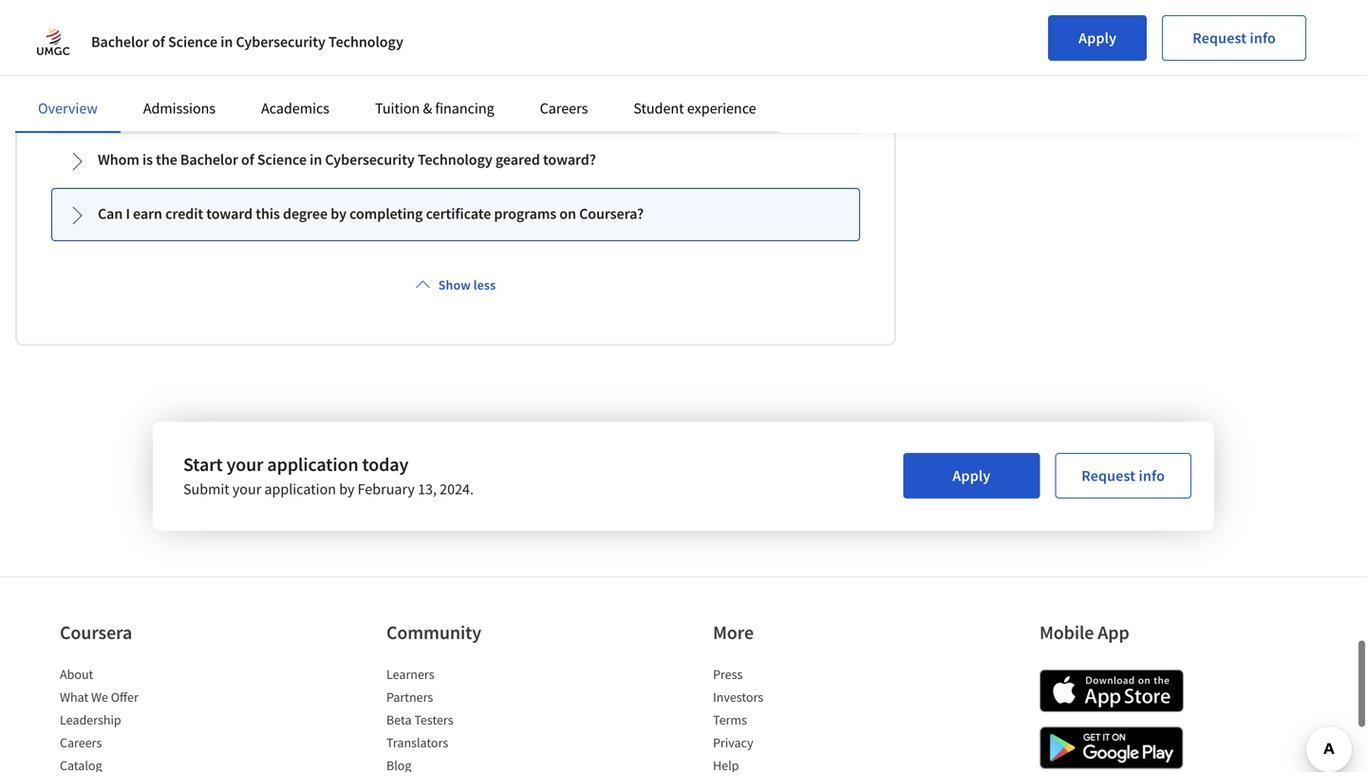 Task type: describe. For each thing, give the bounding box(es) containing it.
get it on google play image
[[1040, 727, 1184, 769]]

about
[[60, 666, 93, 683]]

on inside dropdown button
[[560, 204, 577, 223]]

request info for submit your application by february 13, 2024.
[[1082, 466, 1165, 485]]

learners link
[[387, 666, 435, 683]]

translators link
[[387, 734, 449, 751]]

by inside this program will help you develop your skills and competencies in cybersecurity technology. the focus of the program is on policies, procedures, and management approaches that keep networks and computer assets safe from intrusions as well as public policy relating to cybersecurity. these include both national and international policies by governments and organizations.
[[702, 69, 718, 88]]

is inside this program will help you develop your skills and competencies in cybersecurity technology. the focus of the program is on policies, procedures, and management approaches that keep networks and computer assets safe from intrusions as well as public policy relating to cybersecurity. these include both national and international policies by governments and organizations.
[[821, 24, 831, 43]]

about link
[[60, 666, 93, 683]]

both
[[449, 69, 479, 88]]

partners link
[[387, 689, 433, 706]]

about what we offer leadership careers
[[60, 666, 138, 751]]

press investors terms privacy
[[713, 666, 764, 751]]

translators
[[387, 734, 449, 751]]

public
[[114, 69, 153, 88]]

start your application today submit your application by february 13, 2024.
[[183, 453, 474, 499]]

investors
[[713, 689, 764, 706]]

admissions
[[143, 99, 216, 118]]

app
[[1098, 621, 1130, 644]]

and down cybersecurity
[[539, 46, 563, 65]]

apply button for submit your application by february 13, 2024.
[[904, 453, 1040, 499]]

tuition & financing
[[375, 99, 495, 118]]

on inside this program will help you develop your skills and competencies in cybersecurity technology. the focus of the program is on policies, procedures, and management approaches that keep networks and computer assets safe from intrusions as well as public policy relating to cybersecurity. these include both national and international policies by governments and organizations.
[[67, 46, 84, 65]]

what
[[60, 689, 89, 706]]

cybersecurity.
[[266, 69, 355, 88]]

terms link
[[713, 711, 747, 728]]

coursera
[[60, 621, 132, 644]]

overview link
[[38, 99, 98, 118]]

0 vertical spatial careers
[[540, 99, 588, 118]]

by for credit
[[331, 204, 347, 223]]

apply for submit your application by february 13, 2024.
[[953, 466, 991, 485]]

show less
[[439, 276, 496, 293]]

1 vertical spatial careers link
[[60, 734, 102, 751]]

start
[[183, 453, 223, 476]]

toward
[[206, 204, 253, 223]]

computer
[[566, 46, 628, 65]]

request for bachelor of science in cybersecurity technology
[[1193, 28, 1247, 47]]

list item for coursera
[[60, 756, 221, 772]]

&
[[423, 99, 432, 118]]

request for submit your application by february 13, 2024.
[[1082, 466, 1136, 485]]

keep
[[443, 46, 474, 65]]

13,
[[418, 480, 437, 499]]

cybersecurity
[[493, 24, 579, 43]]

of inside dropdown button
[[241, 150, 254, 169]]

include
[[399, 69, 446, 88]]

academics
[[261, 99, 330, 118]]

you
[[211, 24, 235, 43]]

info for submit your application by february 13, 2024.
[[1139, 466, 1165, 485]]

bachelor of science in cybersecurity technology
[[91, 32, 404, 51]]

0 horizontal spatial in
[[221, 32, 233, 51]]

technology inside dropdown button
[[418, 150, 493, 169]]

show
[[439, 276, 471, 293]]

credit
[[165, 204, 203, 223]]

focus
[[686, 24, 720, 43]]

financing
[[435, 99, 495, 118]]

list for coursera
[[60, 665, 221, 772]]

i
[[126, 204, 130, 223]]

1 vertical spatial application
[[264, 480, 336, 499]]

privacy
[[713, 734, 754, 751]]

networks
[[477, 46, 536, 65]]

procedures,
[[143, 46, 218, 65]]

can i earn credit toward this degree by completing certificate programs on coursera?
[[98, 204, 644, 223]]

experience
[[687, 99, 757, 118]]

this program will help you develop your skills and competencies in cybersecurity technology. the focus of the program is on policies, procedures, and management approaches that keep networks and computer assets safe from intrusions as well as public policy relating to cybersecurity. these include both national and international policies by governments and organizations.
[[67, 24, 832, 111]]

investors link
[[713, 689, 764, 706]]

download on the app store image
[[1040, 670, 1184, 712]]

from
[[702, 46, 733, 65]]

mobile
[[1040, 621, 1095, 644]]

these
[[358, 69, 396, 88]]

partners
[[387, 689, 433, 706]]

0 horizontal spatial technology
[[329, 32, 404, 51]]

leadership link
[[60, 711, 121, 728]]

show less button
[[408, 268, 504, 302]]

learners
[[387, 666, 435, 683]]

careers inside about what we offer leadership careers
[[60, 734, 102, 751]]

overview
[[38, 99, 98, 118]]

0 vertical spatial bachelor
[[91, 32, 149, 51]]

1 vertical spatial as
[[97, 69, 111, 88]]

and right governments
[[807, 69, 832, 88]]

terms
[[713, 711, 747, 728]]

what we offer link
[[60, 689, 138, 706]]

university of maryland global campus logo image
[[30, 19, 76, 65]]

apply for bachelor of science in cybersecurity technology
[[1079, 28, 1117, 47]]

national
[[482, 69, 534, 88]]

international
[[565, 69, 647, 88]]

bachelor inside dropdown button
[[180, 150, 238, 169]]

beta
[[387, 711, 412, 728]]

whom
[[98, 150, 139, 169]]

the
[[659, 24, 683, 43]]

in inside dropdown button
[[310, 150, 322, 169]]

testers
[[414, 711, 454, 728]]

policies,
[[87, 46, 140, 65]]

cybersecurity inside dropdown button
[[325, 150, 415, 169]]

intrusions
[[736, 46, 800, 65]]

this
[[256, 204, 280, 223]]

can i earn credit toward this degree by completing certificate programs on coursera? button
[[52, 189, 860, 240]]



Task type: locate. For each thing, give the bounding box(es) containing it.
1 vertical spatial by
[[331, 204, 347, 223]]

1 program from the left
[[97, 24, 152, 43]]

press
[[713, 666, 743, 683]]

1 vertical spatial on
[[560, 204, 577, 223]]

of up the toward
[[241, 150, 254, 169]]

assets
[[631, 46, 670, 65]]

geared
[[496, 150, 540, 169]]

0 vertical spatial request info button
[[1163, 15, 1307, 61]]

the
[[739, 24, 760, 43], [156, 150, 177, 169]]

1 vertical spatial info
[[1139, 466, 1165, 485]]

technology
[[329, 32, 404, 51], [418, 150, 493, 169]]

0 horizontal spatial the
[[156, 150, 177, 169]]

science inside whom is the bachelor of science in cybersecurity technology geared toward? dropdown button
[[257, 150, 307, 169]]

and down you
[[221, 46, 246, 65]]

as right "well"
[[97, 69, 111, 88]]

management
[[249, 46, 333, 65]]

student
[[634, 99, 684, 118]]

0 vertical spatial request info
[[1193, 28, 1277, 47]]

0 vertical spatial request
[[1193, 28, 1247, 47]]

careers down international
[[540, 99, 588, 118]]

is inside dropdown button
[[142, 150, 153, 169]]

is
[[821, 24, 831, 43], [142, 150, 153, 169]]

0 horizontal spatial science
[[168, 32, 218, 51]]

your right start
[[227, 453, 264, 476]]

1 horizontal spatial program
[[763, 24, 818, 43]]

2 vertical spatial your
[[233, 480, 261, 499]]

request
[[1193, 28, 1247, 47], [1082, 466, 1136, 485]]

0 vertical spatial apply
[[1079, 28, 1117, 47]]

safe
[[673, 46, 699, 65]]

request info
[[1193, 28, 1277, 47], [1082, 466, 1165, 485]]

1 horizontal spatial on
[[560, 204, 577, 223]]

help
[[180, 24, 208, 43]]

2 vertical spatial by
[[339, 480, 355, 499]]

1 vertical spatial request info button
[[1056, 453, 1192, 499]]

2 program from the left
[[763, 24, 818, 43]]

list for more
[[713, 665, 875, 772]]

list item down leadership link
[[60, 756, 221, 772]]

2 horizontal spatial of
[[723, 24, 736, 43]]

apply button for bachelor of science in cybersecurity technology
[[1049, 15, 1148, 61]]

list
[[47, 0, 864, 245], [60, 665, 221, 772], [387, 665, 548, 772], [713, 665, 875, 772]]

2 horizontal spatial in
[[478, 24, 490, 43]]

february
[[358, 480, 415, 499]]

1 vertical spatial science
[[257, 150, 307, 169]]

0 horizontal spatial list item
[[60, 756, 221, 772]]

by down 'from'
[[702, 69, 718, 88]]

1 horizontal spatial careers
[[540, 99, 588, 118]]

earn
[[133, 204, 162, 223]]

0 vertical spatial the
[[739, 24, 760, 43]]

application left today
[[267, 453, 359, 476]]

by inside dropdown button
[[331, 204, 347, 223]]

1 vertical spatial the
[[156, 150, 177, 169]]

0 horizontal spatial apply button
[[904, 453, 1040, 499]]

2024.
[[440, 480, 474, 499]]

0 horizontal spatial careers link
[[60, 734, 102, 751]]

1 horizontal spatial apply button
[[1049, 15, 1148, 61]]

student experience
[[634, 99, 757, 118]]

request info button for submit your application by february 13, 2024.
[[1056, 453, 1192, 499]]

1 vertical spatial request info
[[1082, 466, 1165, 485]]

will
[[155, 24, 177, 43]]

policies
[[650, 69, 699, 88]]

0 horizontal spatial request
[[1082, 466, 1136, 485]]

1 vertical spatial cybersecurity
[[325, 150, 415, 169]]

as right intrusions
[[803, 46, 817, 65]]

1 horizontal spatial of
[[241, 150, 254, 169]]

3 list item from the left
[[713, 756, 875, 772]]

to
[[250, 69, 263, 88]]

list item for community
[[387, 756, 548, 772]]

beta testers link
[[387, 711, 454, 728]]

your up management
[[292, 24, 321, 43]]

list item
[[60, 756, 221, 772], [387, 756, 548, 772], [713, 756, 875, 772]]

offer
[[111, 689, 138, 706]]

0 vertical spatial apply button
[[1049, 15, 1148, 61]]

0 vertical spatial as
[[803, 46, 817, 65]]

0 horizontal spatial careers
[[60, 734, 102, 751]]

degree
[[283, 204, 328, 223]]

1 vertical spatial apply
[[953, 466, 991, 485]]

as
[[803, 46, 817, 65], [97, 69, 111, 88]]

1 horizontal spatial apply
[[1079, 28, 1117, 47]]

of up 'from'
[[723, 24, 736, 43]]

certificate
[[426, 204, 491, 223]]

1 horizontal spatial technology
[[418, 150, 493, 169]]

list item down privacy
[[713, 756, 875, 772]]

program up policies,
[[97, 24, 152, 43]]

0 horizontal spatial info
[[1139, 466, 1165, 485]]

in inside this program will help you develop your skills and competencies in cybersecurity technology. the focus of the program is on policies, procedures, and management approaches that keep networks and computer assets safe from intrusions as well as public policy relating to cybersecurity. these include both national and international policies by governments and organizations.
[[478, 24, 490, 43]]

less
[[474, 276, 496, 293]]

careers down leadership
[[60, 734, 102, 751]]

list containing learners
[[387, 665, 548, 772]]

and
[[359, 24, 383, 43], [221, 46, 246, 65], [539, 46, 563, 65], [537, 69, 562, 88], [807, 69, 832, 88]]

0 vertical spatial cybersecurity
[[236, 32, 326, 51]]

0 vertical spatial info
[[1250, 28, 1277, 47]]

on up "well"
[[67, 46, 84, 65]]

info
[[1250, 28, 1277, 47], [1139, 466, 1165, 485]]

of left help
[[152, 32, 165, 51]]

tuition
[[375, 99, 420, 118]]

by for today
[[339, 480, 355, 499]]

learners partners beta testers translators
[[387, 666, 454, 751]]

approaches
[[336, 46, 411, 65]]

your right submit
[[233, 480, 261, 499]]

list item for more
[[713, 756, 875, 772]]

the up intrusions
[[739, 24, 760, 43]]

mobile app
[[1040, 621, 1130, 644]]

1 horizontal spatial bachelor
[[180, 150, 238, 169]]

by inside start your application today submit your application by february 13, 2024.
[[339, 480, 355, 499]]

bachelor up the toward
[[180, 150, 238, 169]]

1 horizontal spatial request info
[[1193, 28, 1277, 47]]

in up "degree" at the top left of the page
[[310, 150, 322, 169]]

0 horizontal spatial of
[[152, 32, 165, 51]]

more
[[713, 621, 754, 644]]

community
[[387, 621, 482, 644]]

program up intrusions
[[763, 24, 818, 43]]

1 vertical spatial technology
[[418, 150, 493, 169]]

0 vertical spatial application
[[267, 453, 359, 476]]

1 vertical spatial apply button
[[904, 453, 1040, 499]]

1 horizontal spatial in
[[310, 150, 322, 169]]

1 list item from the left
[[60, 756, 221, 772]]

skills
[[324, 24, 356, 43]]

competencies
[[386, 24, 475, 43]]

on right programs
[[560, 204, 577, 223]]

privacy link
[[713, 734, 754, 751]]

the inside this program will help you develop your skills and competencies in cybersecurity technology. the focus of the program is on policies, procedures, and management approaches that keep networks and computer assets safe from intrusions as well as public policy relating to cybersecurity. these include both national and international policies by governments and organizations.
[[739, 24, 760, 43]]

list containing about
[[60, 665, 221, 772]]

0 vertical spatial science
[[168, 32, 218, 51]]

science up 'policy'
[[168, 32, 218, 51]]

in up networks
[[478, 24, 490, 43]]

toward?
[[543, 150, 596, 169]]

0 horizontal spatial is
[[142, 150, 153, 169]]

1 vertical spatial request
[[1082, 466, 1136, 485]]

cybersecurity
[[236, 32, 326, 51], [325, 150, 415, 169]]

cybersecurity up can i earn credit toward this degree by completing certificate programs on coursera?
[[325, 150, 415, 169]]

info for bachelor of science in cybersecurity technology
[[1250, 28, 1277, 47]]

0 vertical spatial is
[[821, 24, 831, 43]]

admissions link
[[143, 99, 216, 118]]

1 vertical spatial bachelor
[[180, 150, 238, 169]]

by left february
[[339, 480, 355, 499]]

1 horizontal spatial the
[[739, 24, 760, 43]]

on
[[67, 46, 84, 65], [560, 204, 577, 223]]

of inside this program will help you develop your skills and competencies in cybersecurity technology. the focus of the program is on policies, procedures, and management approaches that keep networks and computer assets safe from intrusions as well as public policy relating to cybersecurity. these include both national and international policies by governments and organizations.
[[723, 24, 736, 43]]

by right "degree" at the top left of the page
[[331, 204, 347, 223]]

1 vertical spatial careers
[[60, 734, 102, 751]]

1 horizontal spatial request
[[1193, 28, 1247, 47]]

list containing press
[[713, 665, 875, 772]]

0 horizontal spatial on
[[67, 46, 84, 65]]

whom is the bachelor of science in cybersecurity technology geared toward? button
[[52, 135, 860, 186]]

the inside dropdown button
[[156, 150, 177, 169]]

and right national
[[537, 69, 562, 88]]

develop
[[238, 24, 289, 43]]

list for community
[[387, 665, 548, 772]]

by
[[702, 69, 718, 88], [331, 204, 347, 223], [339, 480, 355, 499]]

submit
[[183, 480, 230, 499]]

2 horizontal spatial list item
[[713, 756, 875, 772]]

0 horizontal spatial apply
[[953, 466, 991, 485]]

coursera?
[[579, 204, 644, 223]]

technology up 'these'
[[329, 32, 404, 51]]

1 horizontal spatial careers link
[[540, 99, 588, 118]]

application left february
[[264, 480, 336, 499]]

this
[[67, 24, 94, 43]]

bachelor up public
[[91, 32, 149, 51]]

request info for bachelor of science in cybersecurity technology
[[1193, 28, 1277, 47]]

careers link down leadership
[[60, 734, 102, 751]]

1 horizontal spatial as
[[803, 46, 817, 65]]

your
[[292, 24, 321, 43], [227, 453, 264, 476], [233, 480, 261, 499]]

science down academics
[[257, 150, 307, 169]]

today
[[362, 453, 409, 476]]

0 vertical spatial on
[[67, 46, 84, 65]]

organizations.
[[67, 92, 157, 111]]

2 list item from the left
[[387, 756, 548, 772]]

list item down translators link
[[387, 756, 548, 772]]

cybersecurity up to
[[236, 32, 326, 51]]

careers link
[[540, 99, 588, 118], [60, 734, 102, 751]]

governments
[[721, 69, 804, 88]]

0 vertical spatial by
[[702, 69, 718, 88]]

your inside this program will help you develop your skills and competencies in cybersecurity technology. the focus of the program is on policies, procedures, and management approaches that keep networks and computer assets safe from intrusions as well as public policy relating to cybersecurity. these include both national and international policies by governments and organizations.
[[292, 24, 321, 43]]

0 horizontal spatial bachelor
[[91, 32, 149, 51]]

technology down financing
[[418, 150, 493, 169]]

0 horizontal spatial program
[[97, 24, 152, 43]]

science
[[168, 32, 218, 51], [257, 150, 307, 169]]

in
[[478, 24, 490, 43], [221, 32, 233, 51], [310, 150, 322, 169]]

press link
[[713, 666, 743, 683]]

and up approaches
[[359, 24, 383, 43]]

0 horizontal spatial as
[[97, 69, 111, 88]]

careers link down international
[[540, 99, 588, 118]]

leadership
[[60, 711, 121, 728]]

1 vertical spatial your
[[227, 453, 264, 476]]

academics link
[[261, 99, 330, 118]]

list containing this program will help you develop your skills and competencies in cybersecurity technology. the focus of the program is on policies, procedures, and management approaches that keep networks and computer assets safe from intrusions as well as public policy relating to cybersecurity. these include both national and international policies by governments and organizations.
[[47, 0, 864, 245]]

0 horizontal spatial request info
[[1082, 466, 1165, 485]]

policy
[[156, 69, 195, 88]]

request info button for bachelor of science in cybersecurity technology
[[1163, 15, 1307, 61]]

in right help
[[221, 32, 233, 51]]

1 horizontal spatial science
[[257, 150, 307, 169]]

can
[[98, 204, 123, 223]]

bachelor
[[91, 32, 149, 51], [180, 150, 238, 169]]

that
[[414, 46, 440, 65]]

we
[[91, 689, 108, 706]]

0 vertical spatial careers link
[[540, 99, 588, 118]]

1 horizontal spatial is
[[821, 24, 831, 43]]

completing
[[350, 204, 423, 223]]

0 vertical spatial technology
[[329, 32, 404, 51]]

0 vertical spatial your
[[292, 24, 321, 43]]

1 horizontal spatial info
[[1250, 28, 1277, 47]]

apply
[[1079, 28, 1117, 47], [953, 466, 991, 485]]

relating
[[198, 69, 247, 88]]

whom is the bachelor of science in cybersecurity technology geared toward?
[[98, 150, 596, 169]]

the right whom
[[156, 150, 177, 169]]

1 vertical spatial is
[[142, 150, 153, 169]]

1 horizontal spatial list item
[[387, 756, 548, 772]]



Task type: vqa. For each thing, say whether or not it's contained in the screenshot.


